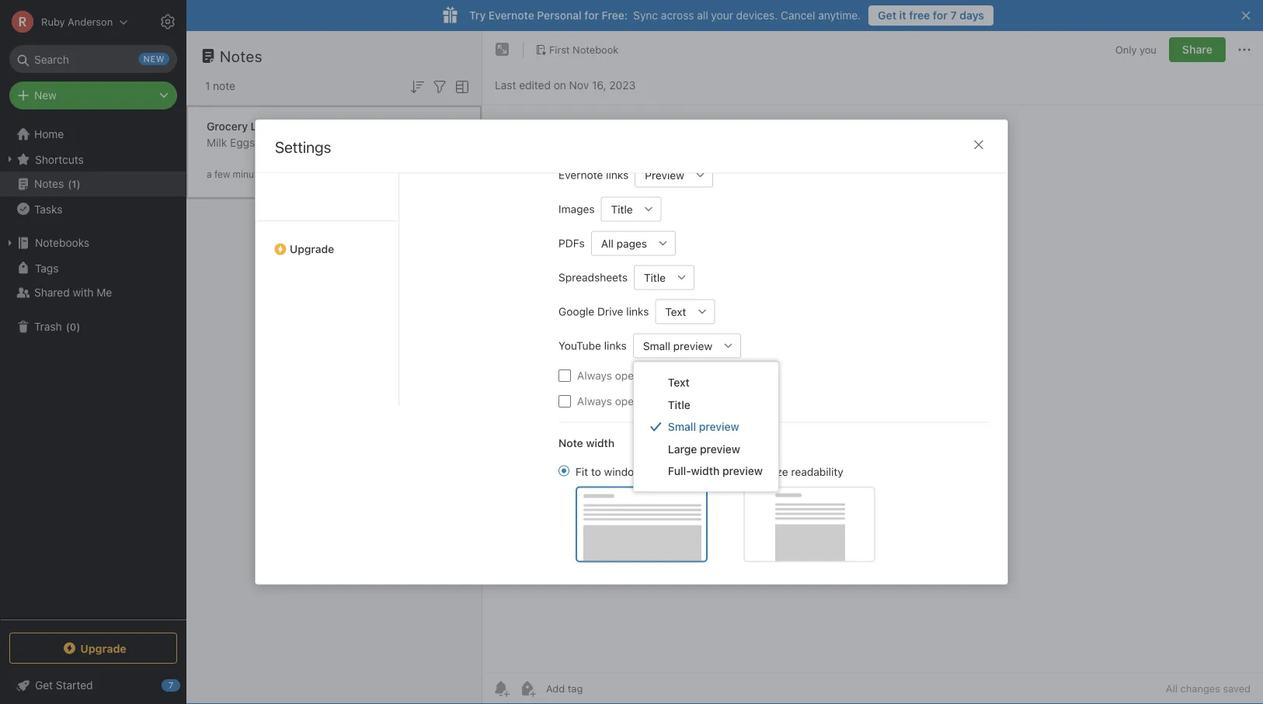 Task type: describe. For each thing, give the bounding box(es) containing it.
all pages
[[601, 237, 647, 250]]

Always open external applications checkbox
[[559, 395, 571, 408]]

preview down large preview link
[[723, 465, 763, 478]]

to
[[591, 466, 601, 479]]

text button
[[655, 299, 690, 324]]

preview button
[[635, 163, 688, 188]]

small inside small preview link
[[668, 421, 696, 434]]

text link
[[634, 372, 778, 394]]

note
[[213, 80, 235, 92]]

note width
[[559, 437, 615, 450]]

1 vertical spatial upgrade
[[80, 642, 126, 655]]

try evernote personal for free: sync across all your devices. cancel anytime.
[[469, 9, 861, 22]]

expand notebooks image
[[4, 237, 16, 249]]

2023
[[609, 79, 636, 92]]

cancel
[[781, 9, 815, 22]]

preview up full-width preview
[[700, 443, 740, 456]]

pdfs
[[559, 237, 585, 250]]

milk eggs sugar cheese
[[207, 136, 328, 149]]

notes ( 1 )
[[34, 178, 81, 190]]

new
[[34, 89, 57, 102]]

preview
[[645, 169, 684, 182]]

shared with me link
[[0, 280, 186, 305]]

title link
[[634, 394, 778, 416]]

tags
[[35, 262, 59, 274]]

fit
[[576, 466, 588, 479]]

large preview link
[[634, 438, 778, 460]]

) for trash
[[76, 321, 80, 333]]

Fit to window radio
[[559, 466, 569, 477]]

sync
[[633, 9, 658, 22]]

1 vertical spatial links
[[626, 305, 649, 318]]

0
[[70, 321, 76, 333]]

across
[[661, 9, 694, 22]]

get
[[878, 9, 897, 22]]

add tag image
[[518, 680, 537, 698]]

days
[[960, 9, 984, 22]]

always open external applications
[[577, 395, 747, 408]]

links for evernote links
[[606, 169, 629, 181]]

Choose default view option for Images field
[[601, 197, 662, 222]]

saved
[[1223, 683, 1251, 695]]

a
[[207, 169, 212, 180]]

share
[[1182, 43, 1213, 56]]

Optimize readability radio
[[726, 466, 737, 477]]

eggs
[[230, 136, 255, 149]]

devices.
[[736, 9, 778, 22]]

title for spreadsheets
[[644, 271, 666, 284]]

title button for images
[[601, 197, 637, 222]]

cheese
[[290, 136, 328, 149]]

notes for notes
[[220, 47, 263, 65]]

note list element
[[186, 31, 482, 705]]

small preview inside button
[[643, 340, 713, 353]]

settings
[[275, 138, 331, 156]]

all changes saved
[[1166, 683, 1251, 695]]

google
[[559, 305, 594, 318]]

shared with me
[[34, 286, 112, 299]]

grocery
[[207, 120, 248, 133]]

only
[[1116, 44, 1137, 55]]

images
[[559, 203, 595, 216]]

full-
[[668, 465, 691, 478]]

all for all pages
[[601, 237, 614, 250]]

16,
[[592, 79, 606, 92]]

minutes
[[233, 169, 268, 180]]

all
[[697, 9, 708, 22]]

for for 7
[[933, 9, 948, 22]]

with
[[73, 286, 94, 299]]

Always open external files checkbox
[[559, 370, 571, 382]]

tasks button
[[0, 197, 186, 221]]

preview up large preview link
[[699, 421, 739, 434]]

first notebook
[[549, 44, 619, 55]]

only you
[[1116, 44, 1157, 55]]

Choose default view option for Evernote links field
[[635, 163, 713, 188]]

expand note image
[[493, 40, 512, 59]]

a few minutes ago
[[207, 169, 287, 180]]

) for notes
[[77, 178, 81, 190]]

settings image
[[158, 12, 177, 31]]

shortcuts
[[35, 153, 84, 166]]

width for full-
[[691, 465, 720, 478]]

Note Editor text field
[[482, 106, 1263, 673]]

shortcuts button
[[0, 147, 186, 172]]

window
[[604, 466, 642, 479]]

me
[[97, 286, 112, 299]]

ago
[[270, 169, 287, 180]]

pages
[[617, 237, 647, 250]]

changes
[[1181, 683, 1220, 695]]

get it free for 7 days
[[878, 9, 984, 22]]

all for all changes saved
[[1166, 683, 1178, 695]]

Search text field
[[20, 45, 166, 73]]

small preview link
[[634, 416, 778, 438]]

your
[[711, 9, 733, 22]]

shared
[[34, 286, 70, 299]]

always for always open external applications
[[577, 395, 612, 408]]

youtube
[[559, 340, 601, 352]]

1 horizontal spatial evernote
[[559, 169, 603, 181]]

small inside small preview button
[[643, 340, 670, 353]]

notebook
[[573, 44, 619, 55]]

optimize
[[744, 466, 788, 479]]

files
[[686, 369, 707, 382]]

readability
[[791, 466, 844, 479]]

1 note
[[205, 80, 235, 92]]

open for always open external files
[[615, 369, 640, 382]]

always for always open external files
[[577, 369, 612, 382]]



Task type: vqa. For each thing, say whether or not it's contained in the screenshot.
SHARED WITH ME link
yes



Task type: locate. For each thing, give the bounding box(es) containing it.
optimize readability
[[744, 466, 844, 479]]

upgrade button
[[256, 221, 399, 262], [9, 633, 177, 664]]

note
[[559, 437, 583, 450]]

option group
[[559, 464, 876, 563]]

for
[[585, 9, 599, 22], [933, 9, 948, 22]]

all inside note window element
[[1166, 683, 1178, 695]]

all left changes
[[1166, 683, 1178, 695]]

title button down choose default view option for pdfs 'field'
[[634, 265, 670, 290]]

( right "trash"
[[66, 321, 70, 333]]

( inside trash ( 0 )
[[66, 321, 70, 333]]

1 vertical spatial )
[[76, 321, 80, 333]]

text up "always open external applications" at bottom
[[668, 376, 690, 389]]

always right always open external applications checkbox
[[577, 395, 612, 408]]

1 external from the top
[[643, 369, 683, 382]]

evernote right try
[[489, 9, 534, 22]]

title inside choose default view option for images field
[[611, 203, 633, 216]]

all
[[601, 237, 614, 250], [1166, 683, 1178, 695]]

you
[[1140, 44, 1157, 55]]

( inside notes ( 1 )
[[68, 178, 72, 190]]

1 always from the top
[[577, 369, 612, 382]]

1 vertical spatial (
[[66, 321, 70, 333]]

list
[[251, 120, 269, 133]]

title inside choose default view option for spreadsheets 'field'
[[644, 271, 666, 284]]

1 vertical spatial small
[[668, 421, 696, 434]]

0 vertical spatial upgrade
[[290, 243, 334, 256]]

width up to
[[586, 437, 615, 450]]

0 vertical spatial upgrade button
[[256, 221, 399, 262]]

edited
[[519, 79, 551, 92]]

1 vertical spatial notes
[[34, 178, 64, 190]]

small up large
[[668, 421, 696, 434]]

tree containing home
[[0, 122, 186, 619]]

on
[[554, 79, 566, 92]]

large
[[668, 443, 697, 456]]

small preview
[[643, 340, 713, 353], [668, 421, 739, 434]]

get it free for 7 days button
[[869, 5, 994, 26]]

1 for from the left
[[585, 9, 599, 22]]

0 horizontal spatial all
[[601, 237, 614, 250]]

1 horizontal spatial upgrade button
[[256, 221, 399, 262]]

2 for from the left
[[933, 9, 948, 22]]

2 vertical spatial title
[[668, 399, 691, 411]]

0 vertical spatial width
[[586, 437, 615, 450]]

tab list
[[419, 11, 546, 406]]

small
[[643, 340, 670, 353], [668, 421, 696, 434]]

evernote links
[[559, 169, 629, 181]]

grocery list
[[207, 120, 269, 133]]

( for trash
[[66, 321, 70, 333]]

external up "always open external applications" at bottom
[[643, 369, 683, 382]]

1 vertical spatial external
[[643, 395, 683, 408]]

notes inside tree
[[34, 178, 64, 190]]

links right drive
[[626, 305, 649, 318]]

external
[[643, 369, 683, 382], [643, 395, 683, 408]]

1 open from the top
[[615, 369, 640, 382]]

for left 7
[[933, 9, 948, 22]]

Choose default view option for Spreadsheets field
[[634, 265, 695, 290]]

close image
[[970, 136, 988, 154]]

links
[[606, 169, 629, 181], [626, 305, 649, 318], [604, 340, 627, 352]]

0 vertical spatial title button
[[601, 197, 637, 222]]

Choose default view option for Google Drive links field
[[655, 299, 715, 324]]

0 vertical spatial notes
[[220, 47, 263, 65]]

add a reminder image
[[492, 680, 510, 698]]

open up "always open external applications" at bottom
[[615, 369, 640, 382]]

applications
[[686, 395, 747, 408]]

external for files
[[643, 369, 683, 382]]

open
[[615, 369, 640, 382], [615, 395, 640, 408]]

) inside trash ( 0 )
[[76, 321, 80, 333]]

1 vertical spatial all
[[1166, 683, 1178, 695]]

None search field
[[20, 45, 166, 73]]

links down drive
[[604, 340, 627, 352]]

width inside the dropdown list menu
[[691, 465, 720, 478]]

(
[[68, 178, 72, 190], [66, 321, 70, 333]]

1 vertical spatial upgrade button
[[9, 633, 177, 664]]

few
[[214, 169, 230, 180]]

1
[[205, 80, 210, 92], [72, 178, 77, 190]]

external for applications
[[643, 395, 683, 408]]

home
[[34, 128, 64, 141]]

0 vertical spatial (
[[68, 178, 72, 190]]

spreadsheets
[[559, 271, 628, 284]]

title up the text button
[[644, 271, 666, 284]]

notes up 'note'
[[220, 47, 263, 65]]

small preview up "large preview"
[[668, 421, 739, 434]]

title
[[611, 203, 633, 216], [644, 271, 666, 284], [668, 399, 691, 411]]

width down large preview link
[[691, 465, 720, 478]]

0 vertical spatial )
[[77, 178, 81, 190]]

full-width preview link
[[634, 460, 778, 482]]

0 horizontal spatial for
[[585, 9, 599, 22]]

0 vertical spatial all
[[601, 237, 614, 250]]

1 inside notes ( 1 )
[[72, 178, 77, 190]]

tags button
[[0, 256, 186, 280]]

0 vertical spatial title
[[611, 203, 633, 216]]

0 horizontal spatial upgrade button
[[9, 633, 177, 664]]

notes up tasks
[[34, 178, 64, 190]]

) down "shortcuts" button
[[77, 178, 81, 190]]

Choose default view option for PDFs field
[[591, 231, 676, 256]]

0 vertical spatial always
[[577, 369, 612, 382]]

it
[[899, 9, 906, 22]]

free
[[909, 9, 930, 22]]

tree
[[0, 122, 186, 619]]

title up all pages 'button'
[[611, 203, 633, 216]]

google drive links
[[559, 305, 649, 318]]

notes inside note list element
[[220, 47, 263, 65]]

home link
[[0, 122, 186, 147]]

0 vertical spatial 1
[[205, 80, 210, 92]]

0 vertical spatial small preview
[[643, 340, 713, 353]]

1 horizontal spatial notes
[[220, 47, 263, 65]]

full-width preview
[[668, 465, 763, 478]]

1 vertical spatial small preview
[[668, 421, 739, 434]]

share button
[[1169, 37, 1226, 62]]

title button up all pages 'button'
[[601, 197, 637, 222]]

title button
[[601, 197, 637, 222], [634, 265, 670, 290]]

0 horizontal spatial 1
[[72, 178, 77, 190]]

links up choose default view option for images field
[[606, 169, 629, 181]]

1 left 'note'
[[205, 80, 210, 92]]

text
[[665, 306, 686, 318], [668, 376, 690, 389]]

preview up the 'files'
[[673, 340, 713, 353]]

1 horizontal spatial 1
[[205, 80, 210, 92]]

drive
[[597, 305, 623, 318]]

for inside button
[[933, 9, 948, 22]]

first
[[549, 44, 570, 55]]

small preview down the text button
[[643, 340, 713, 353]]

anytime.
[[818, 9, 861, 22]]

width for note
[[586, 437, 615, 450]]

notebooks
[[35, 237, 89, 249]]

text inside button
[[665, 306, 686, 318]]

personal
[[537, 9, 582, 22]]

small preview inside the dropdown list menu
[[668, 421, 739, 434]]

0 vertical spatial open
[[615, 369, 640, 382]]

1 vertical spatial title button
[[634, 265, 670, 290]]

last
[[495, 79, 516, 92]]

for left the free:
[[585, 9, 599, 22]]

2 ) from the top
[[76, 321, 80, 333]]

1 horizontal spatial upgrade
[[290, 243, 334, 256]]

try
[[469, 9, 486, 22]]

1 vertical spatial evernote
[[559, 169, 603, 181]]

0 vertical spatial evernote
[[489, 9, 534, 22]]

0 vertical spatial text
[[665, 306, 686, 318]]

trash ( 0 )
[[34, 320, 80, 333]]

1 horizontal spatial title
[[644, 271, 666, 284]]

evernote up images
[[559, 169, 603, 181]]

2 always from the top
[[577, 395, 612, 408]]

new button
[[9, 82, 177, 110]]

width
[[586, 437, 615, 450], [691, 465, 720, 478]]

small preview button
[[633, 334, 716, 359]]

last edited on nov 16, 2023
[[495, 79, 636, 92]]

1 down shortcuts
[[72, 178, 77, 190]]

2 open from the top
[[615, 395, 640, 408]]

free:
[[602, 9, 628, 22]]

( down shortcuts
[[68, 178, 72, 190]]

1 vertical spatial text
[[668, 376, 690, 389]]

Choose default view option for YouTube links field
[[633, 334, 741, 359]]

tasks
[[34, 203, 62, 215]]

0 vertical spatial external
[[643, 369, 683, 382]]

links for youtube links
[[604, 340, 627, 352]]

1 vertical spatial always
[[577, 395, 612, 408]]

always right always open external files option
[[577, 369, 612, 382]]

1 vertical spatial width
[[691, 465, 720, 478]]

) inside notes ( 1 )
[[77, 178, 81, 190]]

1 horizontal spatial all
[[1166, 683, 1178, 695]]

option group containing fit to window
[[559, 464, 876, 563]]

external down always open external files
[[643, 395, 683, 408]]

)
[[77, 178, 81, 190], [76, 321, 80, 333]]

small up always open external files
[[643, 340, 670, 353]]

all left 'pages'
[[601, 237, 614, 250]]

0 vertical spatial small
[[643, 340, 670, 353]]

nov
[[569, 79, 589, 92]]

title button for spreadsheets
[[634, 265, 670, 290]]

1 vertical spatial open
[[615, 395, 640, 408]]

sugar
[[258, 136, 287, 149]]

preview inside button
[[673, 340, 713, 353]]

fit to window
[[576, 466, 642, 479]]

1 vertical spatial 1
[[72, 178, 77, 190]]

large preview
[[668, 443, 740, 456]]

title down the 'files'
[[668, 399, 691, 411]]

2 horizontal spatial title
[[668, 399, 691, 411]]

always open external files
[[577, 369, 707, 382]]

2 external from the top
[[643, 395, 683, 408]]

0 vertical spatial links
[[606, 169, 629, 181]]

0 horizontal spatial notes
[[34, 178, 64, 190]]

youtube links
[[559, 340, 627, 352]]

upgrade
[[290, 243, 334, 256], [80, 642, 126, 655]]

1 vertical spatial title
[[644, 271, 666, 284]]

all pages button
[[591, 231, 651, 256]]

preview
[[673, 340, 713, 353], [699, 421, 739, 434], [700, 443, 740, 456], [723, 465, 763, 478]]

2 vertical spatial links
[[604, 340, 627, 352]]

1 horizontal spatial width
[[691, 465, 720, 478]]

text inside the dropdown list menu
[[668, 376, 690, 389]]

0 horizontal spatial title
[[611, 203, 633, 216]]

( for notes
[[68, 178, 72, 190]]

title for images
[[611, 203, 633, 216]]

always
[[577, 369, 612, 382], [577, 395, 612, 408]]

0 horizontal spatial upgrade
[[80, 642, 126, 655]]

0 horizontal spatial width
[[586, 437, 615, 450]]

dropdown list menu
[[634, 372, 778, 482]]

open for always open external applications
[[615, 395, 640, 408]]

open down always open external files
[[615, 395, 640, 408]]

notebooks link
[[0, 231, 186, 256]]

0 horizontal spatial evernote
[[489, 9, 534, 22]]

1 horizontal spatial for
[[933, 9, 948, 22]]

trash
[[34, 320, 62, 333]]

text up small preview button
[[665, 306, 686, 318]]

note window element
[[482, 31, 1263, 705]]

for for free:
[[585, 9, 599, 22]]

) right "trash"
[[76, 321, 80, 333]]

1 ) from the top
[[77, 178, 81, 190]]

1 inside note list element
[[205, 80, 210, 92]]

notes for notes ( 1 )
[[34, 178, 64, 190]]

title inside the dropdown list menu
[[668, 399, 691, 411]]

all inside 'button'
[[601, 237, 614, 250]]



